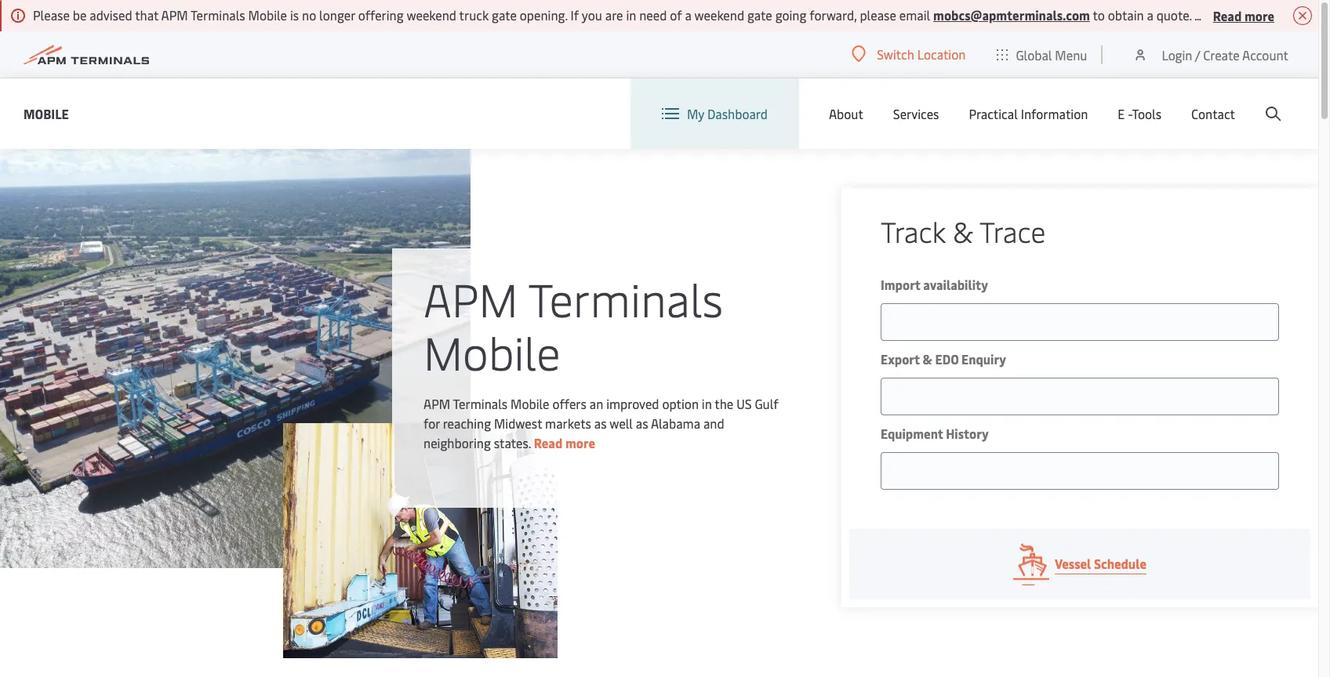 Task type: describe. For each thing, give the bounding box(es) containing it.
receive
[[1211, 6, 1250, 24]]

switch
[[877, 45, 914, 63]]

global menu button
[[982, 31, 1103, 78]]

tools
[[1132, 105, 1162, 122]]

read more for read more button
[[1213, 7, 1275, 24]]

1 gate from the left
[[492, 6, 517, 24]]

history
[[946, 425, 989, 442]]

/
[[1195, 46, 1200, 63]]

read more link
[[534, 435, 595, 452]]

1 a from the left
[[685, 6, 692, 24]]

edo
[[935, 351, 959, 368]]

please be advised that apm terminals mobile is no longer offering weekend truck gate opening. if you are in need of a weekend gate going forward, please email mobcs@apmterminals.com to obtain a quote. to receive future alerts v
[[33, 6, 1330, 24]]

2 weekend from the left
[[695, 6, 745, 24]]

mobile inside apm terminals mobile
[[424, 321, 561, 383]]

login
[[1162, 46, 1193, 63]]

and
[[704, 415, 725, 432]]

services
[[893, 105, 939, 122]]

midwest
[[494, 415, 542, 432]]

global
[[1016, 46, 1052, 63]]

mobile secondary image
[[284, 424, 558, 659]]

2 a from the left
[[1147, 6, 1154, 24]]

well
[[610, 415, 633, 432]]

option
[[662, 395, 699, 413]]

equipment history
[[881, 425, 989, 442]]

export
[[881, 351, 920, 368]]

for
[[424, 415, 440, 432]]

switch location
[[877, 45, 966, 63]]

equipment
[[881, 425, 943, 442]]

practical information button
[[969, 78, 1088, 149]]

practical information
[[969, 105, 1088, 122]]

alerts
[[1292, 6, 1325, 24]]

please
[[860, 6, 896, 24]]

neighboring
[[424, 435, 491, 452]]

location
[[918, 45, 966, 63]]

information
[[1021, 105, 1088, 122]]

us
[[737, 395, 752, 413]]

mobcs@apmterminals.com
[[934, 6, 1090, 24]]

future
[[1253, 6, 1289, 24]]

is
[[290, 6, 299, 24]]

email
[[900, 6, 930, 24]]

no
[[302, 6, 316, 24]]

the
[[715, 395, 734, 413]]

obtain
[[1108, 6, 1144, 24]]

terminals for apm terminals mobile offers an improved option in the us gulf for reaching midwest markets as well as alabama and neighboring states.
[[453, 395, 508, 413]]

be
[[73, 6, 87, 24]]

in inside apm terminals mobile offers an improved option in the us gulf for reaching midwest markets as well as alabama and neighboring states.
[[702, 395, 712, 413]]

& for trace
[[953, 212, 973, 250]]

read for read more link
[[534, 435, 563, 452]]

going
[[776, 6, 807, 24]]

global menu
[[1016, 46, 1088, 63]]

export & edo enquiry
[[881, 351, 1006, 368]]

mobile inside apm terminals mobile offers an improved option in the us gulf for reaching midwest markets as well as alabama and neighboring states.
[[511, 395, 550, 413]]

my
[[687, 105, 704, 122]]

close alert image
[[1294, 6, 1312, 25]]

mobile link
[[24, 104, 69, 124]]

forward,
[[810, 6, 857, 24]]

login / create account link
[[1133, 31, 1289, 78]]

read for read more button
[[1213, 7, 1242, 24]]

2 as from the left
[[636, 415, 648, 432]]

opening.
[[520, 6, 568, 24]]

dashboard
[[707, 105, 768, 122]]

gulf
[[755, 395, 779, 413]]

availability
[[923, 276, 988, 293]]

to
[[1093, 6, 1105, 24]]

apm for apm terminals mobile offers an improved option in the us gulf for reaching midwest markets as well as alabama and neighboring states.
[[424, 395, 450, 413]]

v
[[1328, 6, 1330, 24]]

reaching
[[443, 415, 491, 432]]

0 horizontal spatial in
[[626, 6, 636, 24]]

mobcs@apmterminals.com link
[[934, 6, 1090, 24]]

longer
[[319, 6, 355, 24]]

create
[[1204, 46, 1240, 63]]



Task type: locate. For each thing, give the bounding box(es) containing it.
a right of
[[685, 6, 692, 24]]

0 vertical spatial in
[[626, 6, 636, 24]]

0 horizontal spatial read
[[534, 435, 563, 452]]

2 horizontal spatial terminals
[[528, 267, 723, 329]]

markets
[[545, 415, 591, 432]]

1 weekend from the left
[[407, 6, 456, 24]]

truck
[[459, 6, 489, 24]]

track & trace
[[881, 212, 1046, 250]]

you
[[582, 6, 602, 24]]

0 horizontal spatial a
[[685, 6, 692, 24]]

more up account
[[1245, 7, 1275, 24]]

gate right truck
[[492, 6, 517, 24]]

2 gate from the left
[[748, 6, 772, 24]]

& for edo
[[923, 351, 933, 368]]

a
[[685, 6, 692, 24], [1147, 6, 1154, 24]]

e
[[1118, 105, 1125, 122]]

-
[[1128, 105, 1132, 122]]

read more button
[[1213, 5, 1275, 25]]

contact button
[[1192, 78, 1235, 149]]

1 vertical spatial more
[[565, 435, 595, 452]]

read up login / create account
[[1213, 7, 1242, 24]]

e -tools
[[1118, 105, 1162, 122]]

read down markets
[[534, 435, 563, 452]]

0 vertical spatial &
[[953, 212, 973, 250]]

terminals inside apm terminals mobile offers an improved option in the us gulf for reaching midwest markets as well as alabama and neighboring states.
[[453, 395, 508, 413]]

in right are
[[626, 6, 636, 24]]

if
[[571, 6, 579, 24]]

1 horizontal spatial in
[[702, 395, 712, 413]]

about button
[[829, 78, 863, 149]]

1 vertical spatial terminals
[[528, 267, 723, 329]]

1 as from the left
[[594, 415, 607, 432]]

0 horizontal spatial weekend
[[407, 6, 456, 24]]

login / create account
[[1162, 46, 1289, 63]]

read
[[1213, 7, 1242, 24], [534, 435, 563, 452]]

&
[[953, 212, 973, 250], [923, 351, 933, 368]]

need
[[639, 6, 667, 24]]

more down markets
[[565, 435, 595, 452]]

that
[[135, 6, 159, 24]]

as down an
[[594, 415, 607, 432]]

apm terminals mobile
[[424, 267, 723, 383]]

terminals for apm terminals mobile
[[528, 267, 723, 329]]

more for read more button
[[1245, 7, 1275, 24]]

0 horizontal spatial read more
[[534, 435, 595, 452]]

0 horizontal spatial terminals
[[191, 6, 245, 24]]

import
[[881, 276, 921, 293]]

apm for apm terminals mobile
[[424, 267, 518, 329]]

& left edo
[[923, 351, 933, 368]]

1 horizontal spatial &
[[953, 212, 973, 250]]

1 horizontal spatial weekend
[[695, 6, 745, 24]]

quote. to
[[1157, 6, 1208, 24]]

1 vertical spatial apm
[[424, 267, 518, 329]]

gate
[[492, 6, 517, 24], [748, 6, 772, 24]]

& left trace
[[953, 212, 973, 250]]

read more for read more link
[[534, 435, 595, 452]]

as right well
[[636, 415, 648, 432]]

schedule
[[1094, 555, 1147, 573]]

terminals
[[191, 6, 245, 24], [528, 267, 723, 329], [453, 395, 508, 413]]

import availability
[[881, 276, 988, 293]]

services button
[[893, 78, 939, 149]]

more
[[1245, 7, 1275, 24], [565, 435, 595, 452]]

1 vertical spatial read more
[[534, 435, 595, 452]]

trace
[[980, 212, 1046, 250]]

terminals inside apm terminals mobile
[[528, 267, 723, 329]]

weekend right of
[[695, 6, 745, 24]]

1 horizontal spatial read more
[[1213, 7, 1275, 24]]

1 horizontal spatial more
[[1245, 7, 1275, 24]]

xin da yang zhou  docked at apm terminals mobile image
[[0, 149, 471, 569]]

my dashboard
[[687, 105, 768, 122]]

1 horizontal spatial a
[[1147, 6, 1154, 24]]

are
[[605, 6, 623, 24]]

apm terminals mobile offers an improved option in the us gulf for reaching midwest markets as well as alabama and neighboring states.
[[424, 395, 779, 452]]

please
[[33, 6, 70, 24]]

an
[[590, 395, 603, 413]]

0 horizontal spatial as
[[594, 415, 607, 432]]

more inside button
[[1245, 7, 1275, 24]]

1 horizontal spatial read
[[1213, 7, 1242, 24]]

my dashboard button
[[662, 78, 768, 149]]

1 horizontal spatial gate
[[748, 6, 772, 24]]

read more down markets
[[534, 435, 595, 452]]

vessel schedule link
[[849, 529, 1311, 600]]

0 vertical spatial read
[[1213, 7, 1242, 24]]

in
[[626, 6, 636, 24], [702, 395, 712, 413]]

vessel schedule
[[1055, 555, 1147, 573]]

1 vertical spatial &
[[923, 351, 933, 368]]

e -tools button
[[1118, 78, 1162, 149]]

0 vertical spatial apm
[[161, 6, 188, 24]]

advised
[[90, 6, 132, 24]]

0 horizontal spatial &
[[923, 351, 933, 368]]

weekend
[[407, 6, 456, 24], [695, 6, 745, 24]]

more for read more link
[[565, 435, 595, 452]]

menu
[[1055, 46, 1088, 63]]

read more
[[1213, 7, 1275, 24], [534, 435, 595, 452]]

apm inside apm terminals mobile
[[424, 267, 518, 329]]

read more up login / create account
[[1213, 7, 1275, 24]]

enquiry
[[962, 351, 1006, 368]]

2 vertical spatial terminals
[[453, 395, 508, 413]]

1 vertical spatial read
[[534, 435, 563, 452]]

improved
[[606, 395, 659, 413]]

contact
[[1192, 105, 1235, 122]]

as
[[594, 415, 607, 432], [636, 415, 648, 432]]

1 vertical spatial in
[[702, 395, 712, 413]]

0 horizontal spatial gate
[[492, 6, 517, 24]]

1 horizontal spatial as
[[636, 415, 648, 432]]

a right obtain
[[1147, 6, 1154, 24]]

apm inside apm terminals mobile offers an improved option in the us gulf for reaching midwest markets as well as alabama and neighboring states.
[[424, 395, 450, 413]]

2 vertical spatial apm
[[424, 395, 450, 413]]

gate left going on the top right of the page
[[748, 6, 772, 24]]

apm
[[161, 6, 188, 24], [424, 267, 518, 329], [424, 395, 450, 413]]

vessel
[[1055, 555, 1091, 573]]

switch location button
[[852, 45, 966, 63]]

track
[[881, 212, 946, 250]]

read inside button
[[1213, 7, 1242, 24]]

practical
[[969, 105, 1018, 122]]

account
[[1243, 46, 1289, 63]]

0 vertical spatial more
[[1245, 7, 1275, 24]]

about
[[829, 105, 863, 122]]

0 vertical spatial read more
[[1213, 7, 1275, 24]]

1 horizontal spatial terminals
[[453, 395, 508, 413]]

alabama
[[651, 415, 701, 432]]

0 horizontal spatial more
[[565, 435, 595, 452]]

offers
[[553, 395, 587, 413]]

states.
[[494, 435, 531, 452]]

mobile
[[248, 6, 287, 24], [24, 105, 69, 122], [424, 321, 561, 383], [511, 395, 550, 413]]

of
[[670, 6, 682, 24]]

offering
[[358, 6, 404, 24]]

in left the the
[[702, 395, 712, 413]]

0 vertical spatial terminals
[[191, 6, 245, 24]]

weekend left truck
[[407, 6, 456, 24]]



Task type: vqa. For each thing, say whether or not it's contained in the screenshot.
time.
no



